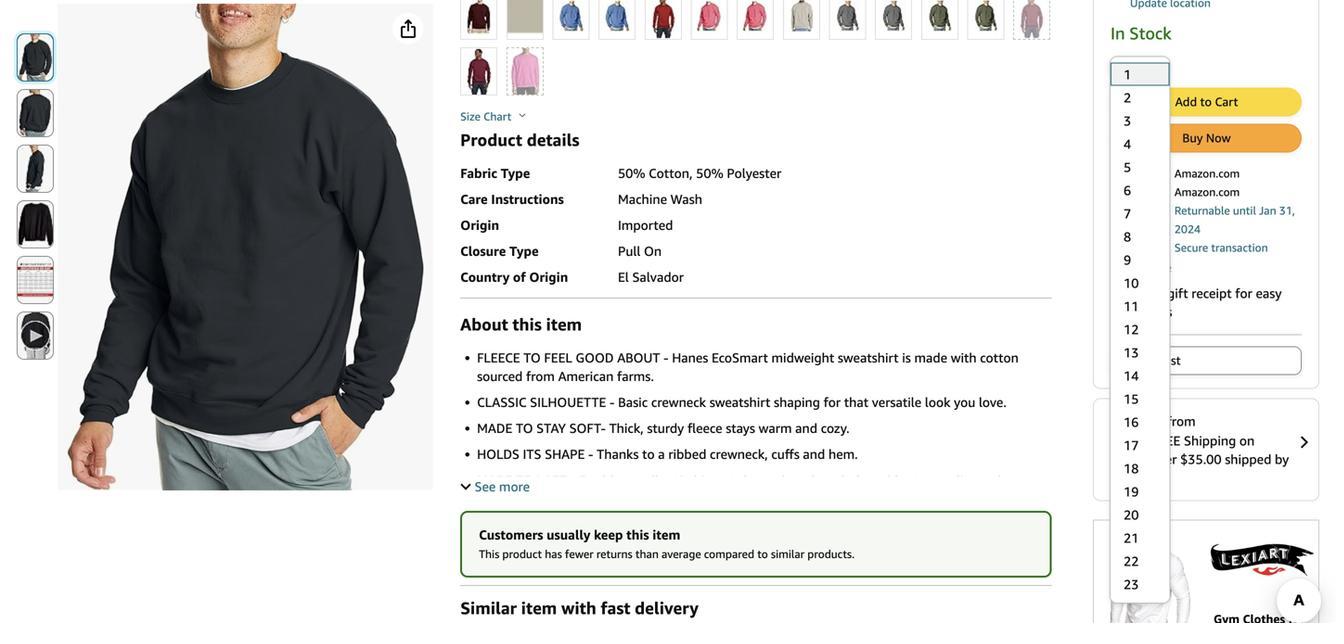 Task type: describe. For each thing, give the bounding box(es) containing it.
cuffs
[[772, 447, 800, 462]]

average
[[662, 548, 701, 561]]

smoke grey - 1 pack image
[[876, 0, 912, 39]]

2 50% from the left
[[696, 166, 724, 181]]

popover image
[[520, 113, 526, 117]]

(29)
[[1141, 414, 1164, 429]]

receipt
[[1192, 286, 1232, 301]]

compared
[[704, 548, 755, 561]]

similar
[[461, 599, 517, 619]]

safety pink image
[[692, 0, 727, 39]]

1 link
[[1111, 62, 1170, 86]]

21
[[1124, 531, 1139, 546]]

1 amazon.com from the top
[[1175, 167, 1240, 180]]

machine wash
[[618, 192, 703, 207]]

carolina blue image
[[554, 0, 589, 39]]

safety pink - 1 pack image
[[738, 0, 773, 39]]

ecosmart
[[712, 350, 768, 366]]

sweatshirt inside 'fleece to feel good about - hanes ecosmart midweight sweatshirt is made with cotton sourced from american farms.'
[[838, 350, 899, 366]]

shaping
[[774, 395, 820, 410]]

keep
[[594, 528, 623, 543]]

1 vertical spatial origin
[[529, 270, 568, 285]]

hanes men&#39;s ecosmart fleece sweatshirt, cotton-blend pullover, crewneck sweatshirt for men (1 or 2 pack) image
[[67, 4, 424, 491]]

23
[[1124, 577, 1139, 592]]

closure type
[[460, 244, 539, 259]]

shipping
[[1184, 433, 1237, 449]]

size
[[460, 110, 481, 123]]

1 horizontal spatial 1
[[1144, 60, 1150, 72]]

silhouette
[[530, 395, 606, 410]]

0 vertical spatial item
[[546, 315, 582, 335]]

fleece
[[688, 421, 723, 436]]

sourced
[[477, 369, 523, 384]]

its
[[523, 447, 542, 462]]

care
[[460, 192, 488, 207]]

0 vertical spatial and
[[796, 421, 818, 436]]

transaction
[[1212, 241, 1269, 254]]

12 link
[[1111, 318, 1170, 341]]

in stock
[[1111, 23, 1172, 43]]

fabric type
[[460, 166, 530, 181]]

31,
[[1280, 204, 1296, 217]]

1 option
[[1110, 62, 1170, 86]]

add to list
[[1122, 353, 1181, 368]]

19
[[1124, 484, 1139, 500]]

4
[[1124, 136, 1132, 152]]

good
[[576, 350, 614, 366]]

11
[[1124, 299, 1139, 314]]

18 link
[[1111, 457, 1170, 480]]

size chart
[[460, 110, 515, 123]]

imported
[[618, 218, 673, 233]]

4 link
[[1111, 132, 1170, 155]]

Add to List radio
[[1111, 346, 1302, 375]]

item inside customers usually keep this item this product has fewer returns than average compared to similar products.
[[653, 528, 681, 543]]

10 inside new (29) from $ 10 75
[[1117, 431, 1134, 449]]

fleece
[[477, 350, 520, 366]]

1 vertical spatial sweatshirt
[[710, 395, 771, 410]]

of
[[513, 270, 526, 285]]

midweight
[[772, 350, 835, 366]]

product details
[[460, 130, 580, 150]]

list box containing 1
[[1110, 62, 1170, 624]]

thanks
[[597, 447, 639, 462]]

14
[[1124, 368, 1139, 384]]

fatigue green - 1 pack image
[[969, 0, 1004, 39]]

fast
[[601, 599, 631, 619]]

holds its shape - thanks to a ribbed crewneck, cuffs and hem.
[[477, 447, 858, 462]]

new (29) from $ 10 75
[[1111, 414, 1196, 449]]

type for fabric type
[[501, 166, 530, 181]]

that
[[845, 395, 869, 410]]

add for add a gift receipt for easy returns
[[1131, 286, 1154, 301]]

2 vertical spatial item
[[521, 599, 557, 619]]

dropdown image
[[1154, 62, 1164, 70]]

Add to Cart submit
[[1112, 88, 1301, 115]]

hanes
[[672, 350, 709, 366]]

what's
[[1211, 260, 1243, 273]]

11 link
[[1111, 295, 1170, 318]]

3
[[1124, 113, 1132, 128]]

from inside new (29) from $ 10 75
[[1167, 414, 1196, 429]]

18
[[1124, 461, 1139, 476]]

polyester
[[727, 166, 782, 181]]

returnable until jan 31, 2024
[[1175, 204, 1296, 236]]

sand - 1 pack image
[[784, 0, 819, 39]]

to down made to stay soft- thick, sturdy fleece stays warm and cozy.
[[642, 447, 655, 462]]

21 link
[[1111, 527, 1170, 550]]

5 link
[[1111, 155, 1170, 178]]

6 link
[[1111, 178, 1170, 202]]

20
[[1124, 508, 1139, 523]]

you
[[954, 395, 976, 410]]

size chart button
[[460, 108, 526, 123]]

farms.
[[617, 369, 654, 384]]

easy
[[1256, 286, 1282, 301]]

0 vertical spatial origin
[[460, 218, 499, 233]]

cotton
[[981, 350, 1019, 366]]

product
[[460, 130, 523, 150]]

qty:
[[1119, 60, 1138, 72]]

american
[[558, 369, 614, 384]]

fewer
[[565, 548, 594, 561]]

see more button
[[460, 479, 530, 495]]

0 vertical spatial this
[[513, 315, 542, 335]]

warm
[[759, 421, 792, 436]]

10 inside list box
[[1124, 275, 1139, 291]]

jan
[[1260, 204, 1277, 217]]

fabric
[[460, 166, 498, 181]]

extender expand image
[[461, 480, 471, 491]]

13 link
[[1111, 341, 1170, 364]]

by
[[1275, 452, 1290, 467]]

to inside radio
[[1147, 353, 1159, 368]]

add to cart
[[1176, 94, 1239, 109]]

pull on
[[618, 244, 662, 259]]

country
[[460, 270, 510, 285]]

type for closure type
[[510, 244, 539, 259]]

16
[[1124, 415, 1139, 430]]

15
[[1124, 392, 1139, 407]]

6
[[1124, 183, 1132, 198]]

22
[[1124, 554, 1139, 569]]

about this item
[[460, 315, 582, 335]]

0 horizontal spatial a
[[658, 447, 665, 462]]



Task type: vqa. For each thing, say whether or not it's contained in the screenshot.
Or inside the THE $ 36 99 ( $1.16 /COUNT) FREE DELIVERY WED, JAN 24 OR FASTEST DELIVERY TOMORROW, JAN 20
no



Task type: locate. For each thing, give the bounding box(es) containing it.
add for add to list
[[1122, 353, 1144, 368]]

a
[[1158, 286, 1164, 301], [658, 447, 665, 462]]

item up average
[[653, 528, 681, 543]]

closure
[[460, 244, 506, 259]]

new
[[1111, 414, 1137, 429]]

1 inside 1 2 3 4 5 6 7 8 9 10 11 12 13 14 15 16 17 18 19 20 21 22 23 24
[[1124, 67, 1132, 82]]

amazon.com down buy now "submit"
[[1175, 167, 1240, 180]]

item up feel
[[546, 315, 582, 335]]

$35.00
[[1181, 452, 1222, 467]]

8
[[1124, 229, 1132, 244]]

to left stay on the left of page
[[516, 421, 533, 436]]

type up the care instructions
[[501, 166, 530, 181]]

now
[[1207, 131, 1231, 145]]

0 horizontal spatial this
[[513, 315, 542, 335]]

type up the 'of' at the top of page
[[510, 244, 539, 259]]

origin right the 'of' at the top of page
[[529, 270, 568, 285]]

0 vertical spatial 10
[[1124, 275, 1139, 291]]

a inside add a gift receipt for easy returns
[[1158, 286, 1164, 301]]

free
[[1152, 433, 1181, 449]]

add for add to cart
[[1176, 94, 1198, 109]]

0 horizontal spatial origin
[[460, 218, 499, 233]]

to inside 'fleece to feel good about - hanes ecosmart midweight sweatshirt is made with cotton sourced from american farms.'
[[524, 350, 541, 366]]

list
[[1162, 353, 1181, 368]]

this right about
[[513, 315, 542, 335]]

0 vertical spatial to
[[524, 350, 541, 366]]

fatigue green image
[[923, 0, 958, 39]]

returns inside customers usually keep this item this product has fewer returns than average compared to similar products.
[[597, 548, 633, 561]]

14 link
[[1111, 364, 1170, 387]]

customers
[[479, 528, 543, 543]]

from inside 'fleece to feel good about - hanes ecosmart midweight sweatshirt is made with cotton sourced from american farms.'
[[526, 369, 555, 384]]

see more
[[475, 479, 530, 495]]

1 horizontal spatial a
[[1158, 286, 1164, 301]]

stays
[[726, 421, 756, 436]]

sand image
[[508, 0, 543, 39]]

sweatshirt left is
[[838, 350, 899, 366]]

el salvador
[[618, 270, 684, 285]]

1 horizontal spatial returns
[[1131, 304, 1173, 320]]

returnable
[[1175, 204, 1231, 217]]

fleece to feel good about - hanes ecosmart midweight sweatshirt is made with cotton sourced from american farms.
[[477, 350, 1019, 384]]

qty: 1
[[1119, 60, 1150, 72]]

type
[[501, 166, 530, 181], [510, 244, 539, 259]]

1 vertical spatial and
[[803, 447, 825, 462]]

24 link
[[1111, 596, 1170, 619]]

1 left dropdown icon
[[1144, 60, 1150, 72]]

1 vertical spatial 10
[[1117, 431, 1134, 449]]

returns inside add a gift receipt for easy returns
[[1131, 304, 1173, 320]]

wow pink image
[[508, 48, 543, 95]]

returns down keep
[[597, 548, 633, 561]]

1 vertical spatial for
[[824, 395, 841, 410]]

-
[[664, 350, 669, 366], [610, 395, 615, 410], [589, 447, 594, 462]]

delivery
[[635, 599, 699, 619]]

2 link
[[1111, 86, 1170, 109]]

0 vertical spatial for
[[1236, 286, 1253, 301]]

- left basic
[[610, 395, 615, 410]]

add down 9 link
[[1131, 286, 1154, 301]]

this inside customers usually keep this item this product has fewer returns than average compared to similar products.
[[627, 528, 649, 543]]

love.
[[979, 395, 1007, 410]]

1 vertical spatial item
[[653, 528, 681, 543]]

cardinal - 1 pack image
[[461, 48, 497, 95]]

basic
[[618, 395, 648, 410]]

50% up machine
[[618, 166, 646, 181]]

10 up 11
[[1124, 275, 1139, 291]]

0 horizontal spatial sweatshirt
[[710, 395, 771, 410]]

and down shaping
[[796, 421, 818, 436]]

classic silhouette - basic crewneck sweatshirt shaping for that versatile look you love.
[[477, 395, 1007, 410]]

ribbed
[[669, 447, 707, 462]]

1 horizontal spatial sweatshirt
[[838, 350, 899, 366]]

made
[[477, 421, 513, 436]]

sweatshirt up stays
[[710, 395, 771, 410]]

Buy Now submit
[[1112, 125, 1301, 152]]

- inside 'fleece to feel good about - hanes ecosmart midweight sweatshirt is made with cotton sourced from american farms.'
[[664, 350, 669, 366]]

instructions
[[491, 192, 564, 207]]

None submit
[[18, 34, 53, 81], [18, 90, 53, 136], [18, 146, 53, 192], [18, 201, 53, 248], [18, 257, 53, 304], [18, 313, 53, 359], [18, 34, 53, 81], [18, 90, 53, 136], [18, 146, 53, 192], [18, 201, 53, 248], [18, 257, 53, 304], [18, 313, 53, 359]]

1 vertical spatial a
[[658, 447, 665, 462]]

1 horizontal spatial from
[[1167, 414, 1196, 429]]

1 vertical spatial to
[[516, 421, 533, 436]]

stay
[[537, 421, 566, 436]]

for inside add a gift receipt for easy returns
[[1236, 286, 1253, 301]]

and right cuffs
[[803, 447, 825, 462]]

0 vertical spatial sweatshirt
[[838, 350, 899, 366]]

origin up closure
[[460, 218, 499, 233]]

from
[[526, 369, 555, 384], [1167, 414, 1196, 429]]

16 link
[[1111, 411, 1170, 434]]

- left "hanes"
[[664, 350, 669, 366]]

1 vertical spatial returns
[[597, 548, 633, 561]]

el
[[618, 270, 629, 285]]

option group
[[455, 0, 1052, 99]]

shows what's inside
[[1175, 260, 1275, 273]]

list box
[[1110, 62, 1170, 624]]

- right shape
[[589, 447, 594, 462]]

1 vertical spatial add
[[1131, 286, 1154, 301]]

on
[[644, 244, 662, 259]]

0 vertical spatial a
[[1158, 286, 1164, 301]]

10 down new
[[1117, 431, 1134, 449]]

2 amazon.com from the top
[[1175, 185, 1240, 198]]

2 vertical spatial -
[[589, 447, 594, 462]]

50% cotton, 50% polyester
[[618, 166, 782, 181]]

see
[[475, 479, 496, 495]]

24
[[1124, 600, 1139, 616]]

amazon.com up returnable
[[1175, 185, 1240, 198]]

a left 'gift'
[[1158, 286, 1164, 301]]

with right made
[[951, 350, 977, 366]]

15 link
[[1111, 387, 1170, 411]]

for left easy
[[1236, 286, 1253, 301]]

to for feel
[[524, 350, 541, 366]]

customers usually keep this item this product has fewer returns than average compared to similar products.
[[479, 528, 855, 561]]

1 horizontal spatial origin
[[529, 270, 568, 285]]

thick,
[[609, 421, 644, 436]]

salvador
[[633, 270, 684, 285]]

1 vertical spatial type
[[510, 244, 539, 259]]

1 vertical spatial amazon.com
[[1175, 185, 1240, 198]]

returnable until jan 31, 2024 button
[[1175, 202, 1296, 236]]

to inside customers usually keep this item this product has fewer returns than average compared to similar products.
[[758, 548, 768, 561]]

returns up 12 on the right bottom
[[1131, 304, 1173, 320]]

0 horizontal spatial with
[[562, 599, 597, 619]]

1 horizontal spatial 50%
[[696, 166, 724, 181]]

made
[[915, 350, 948, 366]]

to left feel
[[524, 350, 541, 366]]

add up 14
[[1122, 353, 1144, 368]]

0 vertical spatial with
[[951, 350, 977, 366]]

secure
[[1175, 241, 1209, 254]]

secure transaction
[[1175, 241, 1269, 254]]

item right similar on the bottom of page
[[521, 599, 557, 619]]

than
[[636, 548, 659, 561]]

17 link
[[1111, 434, 1170, 457]]

carolina blue - 1 pack image
[[600, 0, 635, 39]]

22 link
[[1111, 550, 1170, 573]]

1 up 2
[[1124, 67, 1132, 82]]

cardinal image
[[1015, 0, 1050, 39]]

0 horizontal spatial returns
[[597, 548, 633, 561]]

in
[[1111, 23, 1126, 43]]

cozy.
[[821, 421, 850, 436]]

0 horizontal spatial -
[[589, 447, 594, 462]]

care instructions
[[460, 192, 564, 207]]

0 vertical spatial amazon.com
[[1175, 167, 1240, 180]]

10
[[1124, 275, 1139, 291], [1117, 431, 1134, 449]]

1 vertical spatial from
[[1167, 414, 1196, 429]]

0 horizontal spatial 1
[[1124, 67, 1132, 82]]

secure transaction button
[[1175, 239, 1269, 255]]

0 vertical spatial returns
[[1131, 304, 1173, 320]]

5
[[1124, 159, 1132, 175]]

0 vertical spatial add
[[1176, 94, 1198, 109]]

8 link
[[1111, 225, 1170, 248]]

pull
[[618, 244, 641, 259]]

from down feel
[[526, 369, 555, 384]]

on
[[1240, 433, 1255, 449]]

this
[[513, 315, 542, 335], [627, 528, 649, 543]]

to left list
[[1147, 353, 1159, 368]]

a left ribbed
[[658, 447, 665, 462]]

1 horizontal spatial for
[[1236, 286, 1253, 301]]

origin
[[460, 218, 499, 233], [529, 270, 568, 285]]

1 vertical spatial this
[[627, 528, 649, 543]]

and
[[796, 421, 818, 436], [803, 447, 825, 462]]

0 vertical spatial -
[[664, 350, 669, 366]]

details
[[527, 130, 580, 150]]

1 horizontal spatial with
[[951, 350, 977, 366]]

inside
[[1246, 260, 1275, 273]]

add to list link
[[1112, 347, 1301, 374]]

2 vertical spatial add
[[1122, 353, 1144, 368]]

1 50% from the left
[[618, 166, 646, 181]]

to left the cart
[[1201, 94, 1212, 109]]

free shipping on orders over $35.00 shipped by amazon.
[[1111, 433, 1290, 486]]

add inside radio
[[1122, 353, 1144, 368]]

from up free on the right of page
[[1167, 414, 1196, 429]]

1 horizontal spatial this
[[627, 528, 649, 543]]

2
[[1124, 90, 1132, 105]]

this up than
[[627, 528, 649, 543]]

mulled berry - 1 pack image
[[461, 0, 497, 39]]

for
[[1236, 286, 1253, 301], [824, 395, 841, 410]]

for left that
[[824, 395, 841, 410]]

1 vertical spatial -
[[610, 395, 615, 410]]

50% up wash
[[696, 166, 724, 181]]

buy
[[1183, 131, 1203, 145]]

1 vertical spatial with
[[562, 599, 597, 619]]

with left the fast
[[562, 599, 597, 619]]

buy now
[[1183, 131, 1231, 145]]

50%
[[618, 166, 646, 181], [696, 166, 724, 181]]

add up buy
[[1176, 94, 1198, 109]]

2 horizontal spatial -
[[664, 350, 669, 366]]

smoke grey image
[[830, 0, 866, 39]]

add inside add a gift receipt for easy returns
[[1131, 286, 1154, 301]]

3 link
[[1111, 109, 1170, 132]]

23 link
[[1111, 573, 1170, 596]]

0 horizontal spatial from
[[526, 369, 555, 384]]

crewneck,
[[710, 447, 768, 462]]

add
[[1176, 94, 1198, 109], [1131, 286, 1154, 301], [1122, 353, 1144, 368]]

1 horizontal spatial -
[[610, 395, 615, 410]]

0 horizontal spatial for
[[824, 395, 841, 410]]

cotton,
[[649, 166, 693, 181]]

0 vertical spatial from
[[526, 369, 555, 384]]

to for stay
[[516, 421, 533, 436]]

product
[[503, 548, 542, 561]]

deep red image
[[646, 0, 681, 39]]

with inside 'fleece to feel good about - hanes ecosmart midweight sweatshirt is made with cotton sourced from american farms.'
[[951, 350, 977, 366]]

0 vertical spatial type
[[501, 166, 530, 181]]

75
[[1134, 432, 1145, 443]]

to left similar at the right of the page
[[758, 548, 768, 561]]

0 horizontal spatial 50%
[[618, 166, 646, 181]]



